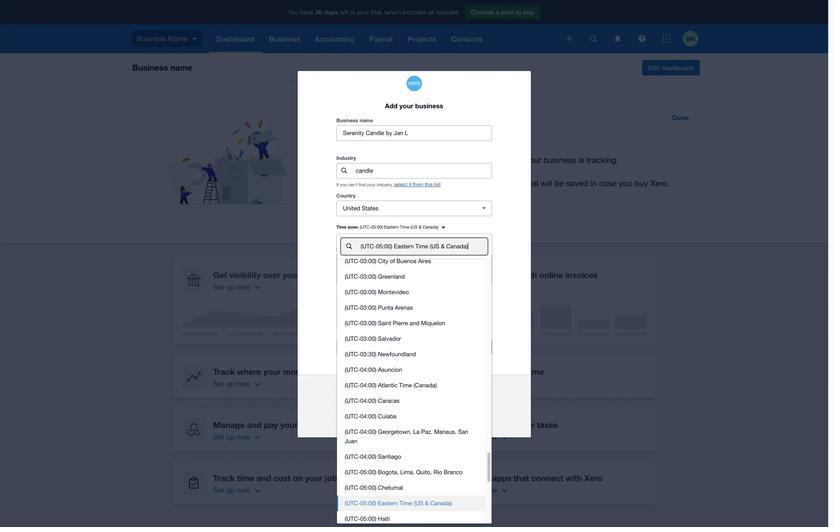 Task type: describe. For each thing, give the bounding box(es) containing it.
(canada)
[[414, 382, 437, 389]]

time inside (utc-04:00) atlantic time (canada) button
[[399, 382, 412, 389]]

(us inside time zone: (utc-05:00) eastern time (us & canada)
[[411, 225, 417, 230]]

quickbooks?
[[414, 389, 452, 396]]

03:00) for salvador
[[360, 336, 376, 342]]

03:00) for montevideo
[[360, 289, 376, 296]]

(utc-03:00) salvador button
[[337, 331, 486, 347]]

(utc-05:00) eastern time (us & canada) button
[[337, 496, 486, 512]]

(utc-04:00) georgetown, la paz, manaus, san juan
[[345, 429, 468, 445]]

industry,
[[377, 183, 393, 187]]

05:00) for eastern
[[360, 501, 376, 507]]

none field containing (utc-03:00) city of buenos aires
[[337, 234, 492, 527]]

(utc-03:00) saint pierre and miquelon button
[[337, 316, 486, 331]]

branco
[[444, 469, 463, 476]]

this
[[425, 182, 433, 188]]

do
[[336, 246, 343, 252]]

03:00) for greenland
[[360, 274, 376, 280]]

(utc- inside time zone: (utc-05:00) eastern time (us & canada)
[[360, 225, 371, 230]]

me
[[382, 274, 390, 280]]

can't
[[348, 183, 358, 187]]

xero image
[[406, 76, 422, 91]]

if
[[336, 183, 339, 187]]

country
[[336, 193, 356, 199]]

(utc-04:00) caracas
[[345, 398, 400, 405]]

(utc-03:00) montevideo button
[[337, 285, 486, 300]]

(utc-05:00) chetumal button
[[337, 481, 486, 496]]

search icon image
[[341, 168, 347, 174]]

05:00) for haiti
[[360, 516, 376, 523]]

move
[[376, 399, 389, 405]]

(utc-03:30) newfoundland button
[[337, 347, 486, 363]]

select
[[394, 182, 408, 188]]

do you have employees?
[[336, 246, 396, 252]]

04:00) for caracas
[[360, 398, 376, 405]]

juan
[[345, 438, 357, 445]]

montevideo
[[378, 289, 409, 296]]

time inside time zone: (utc-05:00) eastern time (us & canada)
[[400, 225, 409, 230]]

(utc-03:00) saint pierre and miquelon
[[345, 320, 445, 327]]

business
[[415, 102, 443, 110]]

eastern inside (utc-05:00) eastern time (us & canada) button
[[378, 501, 398, 507]]

& inside (utc-05:00) eastern time (us & canada) button
[[425, 501, 429, 507]]

atlantic
[[378, 382, 398, 389]]

(utc-05:00) haiti button
[[337, 512, 486, 527]]

eastern inside time zone: (utc-05:00) eastern time (us & canada)
[[384, 225, 399, 230]]

your for can't
[[367, 183, 375, 187]]

just
[[371, 274, 381, 280]]

rio
[[434, 469, 442, 476]]

clear image
[[476, 201, 492, 216]]

bogota,
[[378, 469, 399, 476]]

group inside field
[[337, 234, 492, 527]]

and
[[410, 320, 419, 327]]

time inside (utc-05:00) eastern time (us & canada) button
[[399, 501, 412, 507]]

free.
[[442, 399, 452, 405]]

(utc- for (utc-04:00) santiago
[[345, 454, 360, 461]]

04:00) for santiago
[[360, 454, 376, 461]]

(utc-04:00) georgetown, la paz, manaus, san juan button
[[337, 425, 486, 450]]

Industry field
[[355, 164, 491, 178]]

now
[[374, 344, 386, 351]]

employees?
[[368, 246, 396, 252]]

business
[[336, 117, 358, 124]]

no, it's just me
[[351, 274, 390, 280]]

do you have employees? group
[[336, 254, 492, 285]]

no,
[[351, 274, 360, 280]]

(utc-05:00) bogota, lima, quito, rio branco button
[[337, 465, 486, 481]]

name
[[360, 117, 373, 124]]

0 vertical spatial your
[[399, 102, 413, 110]]

(utc- for (utc-03:00) punta arenas
[[345, 305, 360, 311]]

cuiaba
[[378, 413, 396, 420]]

(utc- for (utc-03:00) montevideo
[[345, 289, 360, 296]]

buenos
[[397, 258, 416, 265]]

business name
[[336, 117, 373, 124]]

saint
[[378, 320, 391, 327]]

industry
[[336, 155, 356, 161]]

haiti
[[378, 516, 390, 523]]

Country field
[[337, 201, 473, 216]]

(utc-04:00) asuncion
[[345, 367, 402, 373]]

santiago
[[378, 454, 401, 461]]

Search search field
[[360, 239, 487, 254]]

buy
[[362, 344, 373, 351]]

(utc- for (utc-04:00) georgetown, la paz, manaus, san juan
[[345, 429, 360, 436]]

xero
[[423, 399, 433, 405]]

it's
[[362, 274, 370, 280]]

(utc-04:00) caracas button
[[337, 394, 486, 409]]

you for have
[[345, 246, 353, 252]]

(utc-04:00) atlantic time (canada)
[[345, 382, 437, 389]]

(utc-03:00) punta arenas
[[345, 305, 413, 311]]

paz,
[[421, 429, 433, 436]]

san
[[458, 429, 468, 436]]

caracas
[[378, 398, 400, 405]]

salvador
[[378, 336, 401, 342]]

(utc-03:00) greenland
[[345, 274, 405, 280]]

(utc- for (utc-04:00) atlantic time (canada)
[[345, 382, 360, 389]]

la
[[413, 429, 420, 436]]

into
[[413, 399, 421, 405]]

manaus,
[[434, 429, 457, 436]]

(utc-03:00) punta arenas button
[[337, 300, 486, 316]]

add
[[385, 102, 398, 110]]



Task type: locate. For each thing, give the bounding box(es) containing it.
(utc-05:00) bogota, lima, quito, rio branco
[[345, 469, 463, 476]]

city
[[378, 258, 388, 265]]

your right add
[[399, 102, 413, 110]]

(utc-03:00) city of buenos aires
[[345, 258, 431, 265]]

05:00) inside (utc-05:00) eastern time (us & canada) button
[[360, 501, 376, 507]]

0 vertical spatial &
[[419, 225, 421, 230]]

6 04:00) from the top
[[360, 454, 376, 461]]

(utc-03:00) salvador
[[345, 336, 401, 342]]

Business name field
[[337, 126, 491, 141]]

1 vertical spatial canada)
[[430, 501, 452, 507]]

from inside coming from quickbooks? move your data into xero for free.
[[400, 389, 413, 396]]

(utc-03:00) montevideo
[[345, 289, 409, 296]]

(utc-05:00) chetumal
[[345, 485, 403, 492]]

05:00) left 'haiti'
[[360, 516, 376, 523]]

coming
[[377, 389, 398, 396]]

(utc- for (utc-03:30) newfoundland
[[345, 351, 360, 358]]

greenland
[[378, 274, 405, 280]]

2 vertical spatial your
[[390, 399, 400, 405]]

time
[[336, 225, 346, 230], [400, 225, 409, 230], [399, 382, 412, 389], [399, 501, 412, 507]]

(utc-04:00) atlantic time (canada) button
[[337, 378, 486, 394]]

quito,
[[416, 469, 432, 476]]

(utc-
[[360, 225, 371, 230], [345, 258, 360, 265], [345, 274, 360, 280], [345, 289, 360, 296], [345, 305, 360, 311], [345, 320, 360, 327], [345, 336, 360, 342], [345, 351, 360, 358], [345, 367, 360, 373], [345, 382, 360, 389], [345, 398, 360, 405], [345, 413, 360, 420], [345, 429, 360, 436], [345, 454, 360, 461], [345, 469, 360, 476], [345, 485, 360, 492], [345, 501, 360, 507], [345, 516, 360, 523]]

05:00) for chetumal
[[360, 485, 376, 492]]

select it from this list button
[[394, 182, 441, 188]]

04:00) inside button
[[360, 382, 376, 389]]

6 03:00) from the top
[[360, 336, 376, 342]]

(utc- for (utc-04:00) asuncion
[[345, 367, 360, 373]]

(utc-03:00) greenland button
[[337, 269, 486, 285]]

canada) inside time zone: (utc-05:00) eastern time (us & canada)
[[423, 225, 439, 230]]

have
[[355, 246, 366, 252]]

05:00) inside (utc-05:00) haiti button
[[360, 516, 376, 523]]

04:00) for cuiaba
[[360, 413, 376, 420]]

04:00) for atlantic
[[360, 382, 376, 389]]

zone:
[[348, 225, 359, 230]]

your inside coming from quickbooks? move your data into xero for free.
[[390, 399, 400, 405]]

newfoundland
[[378, 351, 416, 358]]

0 vertical spatial (us
[[411, 225, 417, 230]]

05:00) up (utc-05:00) haiti
[[360, 501, 376, 507]]

04:00) down (utc-04:00) caracas
[[360, 413, 376, 420]]

03:00)
[[360, 258, 376, 265], [360, 274, 376, 280], [360, 289, 376, 296], [360, 305, 376, 311], [360, 320, 376, 327], [360, 336, 376, 342]]

time left zone:
[[336, 225, 346, 230]]

04:00) inside (utc-04:00) georgetown, la paz, manaus, san juan
[[360, 429, 376, 436]]

03:00) for saint
[[360, 320, 376, 327]]

(utc-04:00) santiago
[[345, 454, 401, 461]]

1 vertical spatial eastern
[[378, 501, 398, 507]]

(utc-04:00) asuncion button
[[337, 363, 486, 378]]

georgetown,
[[378, 429, 412, 436]]

eastern down chetumal
[[378, 501, 398, 507]]

your left data
[[390, 399, 400, 405]]

eastern
[[384, 225, 399, 230], [378, 501, 398, 507]]

04:00) down (utc-04:00) cuiaba
[[360, 429, 376, 436]]

your for quickbooks?
[[390, 399, 400, 405]]

of
[[390, 258, 395, 265]]

your right find
[[367, 183, 375, 187]]

05:00) left chetumal
[[360, 485, 376, 492]]

5 03:00) from the top
[[360, 320, 376, 327]]

(utc- for (utc-04:00) caracas
[[345, 398, 360, 405]]

(utc- for (utc-03:00) salvador
[[345, 336, 360, 342]]

you right do
[[345, 246, 353, 252]]

4 04:00) from the top
[[360, 413, 376, 420]]

group containing (utc-03:00) city of buenos aires
[[337, 234, 492, 527]]

canada) down rio
[[430, 501, 452, 507]]

you inside 'if you can't find your industry, select it from this list'
[[340, 183, 347, 187]]

1 vertical spatial (us
[[414, 501, 423, 507]]

list
[[434, 182, 441, 188]]

yes
[[351, 258, 360, 265]]

(utc-03:30) newfoundland
[[345, 351, 416, 358]]

aires
[[418, 258, 431, 265]]

(utc- for (utc-03:00) saint pierre and miquelon
[[345, 320, 360, 327]]

& inside time zone: (utc-05:00) eastern time (us & canada)
[[419, 225, 421, 230]]

(us down country field
[[411, 225, 417, 230]]

05:00) for bogota,
[[360, 469, 376, 476]]

1 vertical spatial &
[[425, 501, 429, 507]]

(utc-03:00) city of buenos aires button
[[337, 254, 486, 269]]

asuncion
[[378, 367, 402, 373]]

03:00) inside (utc-03:00) montevideo button
[[360, 289, 376, 296]]

your inside 'if you can't find your industry, select it from this list'
[[367, 183, 375, 187]]

data
[[402, 399, 412, 405]]

(utc- for (utc-03:00) city of buenos aires
[[345, 258, 360, 265]]

lima,
[[400, 469, 415, 476]]

& up the search search field
[[419, 225, 421, 230]]

time up coming from quickbooks? move your data into xero for free. at the bottom of page
[[399, 382, 412, 389]]

05:00) down (utc-04:00) santiago
[[360, 469, 376, 476]]

(utc-05:00) eastern time (us & canada)
[[345, 501, 452, 507]]

arenas
[[395, 305, 413, 311]]

(utc- for (utc-05:00) eastern time (us & canada)
[[345, 501, 360, 507]]

None field
[[337, 234, 492, 527]]

1 03:00) from the top
[[360, 258, 376, 265]]

03:00) inside (utc-03:00) city of buenos aires button
[[360, 258, 376, 265]]

03:00) for city
[[360, 258, 376, 265]]

04:00) for asuncion
[[360, 367, 376, 373]]

(utc-04:00) santiago button
[[337, 450, 486, 465]]

buy now
[[362, 344, 386, 351]]

0 vertical spatial eastern
[[384, 225, 399, 230]]

canada)
[[423, 225, 439, 230], [430, 501, 452, 507]]

05:00) inside (utc-05:00) bogota, lima, quito, rio branco button
[[360, 469, 376, 476]]

& down (utc-05:00) chetumal button
[[425, 501, 429, 507]]

04:00) left santiago
[[360, 454, 376, 461]]

(us
[[411, 225, 417, 230], [414, 501, 423, 507]]

eastern down country field
[[384, 225, 399, 230]]

punta
[[378, 305, 393, 311]]

find
[[359, 183, 366, 187]]

(utc- for (utc-03:00) greenland
[[345, 274, 360, 280]]

03:00) inside (utc-03:00) punta arenas button
[[360, 305, 376, 311]]

canada) inside button
[[430, 501, 452, 507]]

03:00) inside (utc-03:00) saint pierre and miquelon button
[[360, 320, 376, 327]]

05:00)
[[371, 225, 383, 230], [360, 469, 376, 476], [360, 485, 376, 492], [360, 501, 376, 507], [360, 516, 376, 523]]

time down country field
[[400, 225, 409, 230]]

you right if
[[340, 183, 347, 187]]

time down (utc-05:00) chetumal button
[[399, 501, 412, 507]]

1 vertical spatial from
[[400, 389, 413, 396]]

04:00) for georgetown,
[[360, 429, 376, 436]]

coming from quickbooks? move your data into xero for free.
[[376, 389, 452, 405]]

04:00) inside button
[[360, 367, 376, 373]]

04:00) down 03:30)
[[360, 367, 376, 373]]

if you can't find your industry, select it from this list
[[336, 182, 441, 188]]

(utc- for (utc-05:00) bogota, lima, quito, rio branco
[[345, 469, 360, 476]]

0 vertical spatial from
[[413, 182, 423, 188]]

05:00) inside (utc-05:00) chetumal button
[[360, 485, 376, 492]]

0 vertical spatial you
[[340, 183, 347, 187]]

(utc- for (utc-05:00) chetumal
[[345, 485, 360, 492]]

canada) up the search search field
[[423, 225, 439, 230]]

0 vertical spatial canada)
[[423, 225, 439, 230]]

(utc-04:00) cuiaba
[[345, 413, 396, 420]]

04:00) up (utc-04:00) caracas
[[360, 382, 376, 389]]

add your business
[[385, 102, 443, 110]]

it
[[409, 182, 412, 188]]

04:00)
[[360, 367, 376, 373], [360, 382, 376, 389], [360, 398, 376, 405], [360, 413, 376, 420], [360, 429, 376, 436], [360, 454, 376, 461]]

04:00) up (utc-04:00) cuiaba
[[360, 398, 376, 405]]

0 horizontal spatial &
[[419, 225, 421, 230]]

05:00) inside time zone: (utc-05:00) eastern time (us & canada)
[[371, 225, 383, 230]]

(utc- inside (utc-04:00) georgetown, la paz, manaus, san juan
[[345, 429, 360, 436]]

03:00) for punta
[[360, 305, 376, 311]]

(utc-04:00) cuiaba button
[[337, 409, 486, 425]]

(utc- for (utc-04:00) cuiaba
[[345, 413, 360, 420]]

1 vertical spatial your
[[367, 183, 375, 187]]

time zone: (utc-05:00) eastern time (us & canada)
[[336, 225, 439, 230]]

03:00) inside (utc-03:00) salvador button
[[360, 336, 376, 342]]

(us inside button
[[414, 501, 423, 507]]

from right it
[[413, 182, 423, 188]]

1 04:00) from the top
[[360, 367, 376, 373]]

your
[[399, 102, 413, 110], [367, 183, 375, 187], [390, 399, 400, 405]]

(us down (utc-05:00) chetumal button
[[414, 501, 423, 507]]

1 vertical spatial you
[[345, 246, 353, 252]]

03:00) inside (utc-03:00) greenland button
[[360, 274, 376, 280]]

group
[[337, 234, 492, 527]]

3 04:00) from the top
[[360, 398, 376, 405]]

(utc- for (utc-05:00) haiti
[[345, 516, 360, 523]]

4 03:00) from the top
[[360, 305, 376, 311]]

05:00) up employees?
[[371, 225, 383, 230]]

1 horizontal spatial &
[[425, 501, 429, 507]]

pierre
[[393, 320, 408, 327]]

miquelon
[[421, 320, 445, 327]]

5 04:00) from the top
[[360, 429, 376, 436]]

3 03:00) from the top
[[360, 289, 376, 296]]

chetumal
[[378, 485, 403, 492]]

2 04:00) from the top
[[360, 382, 376, 389]]

2 03:00) from the top
[[360, 274, 376, 280]]

you
[[340, 183, 347, 187], [345, 246, 353, 252]]

for
[[435, 399, 441, 405]]

you for can't
[[340, 183, 347, 187]]

from up data
[[400, 389, 413, 396]]

(utc-05:00) haiti
[[345, 516, 390, 523]]



Task type: vqa. For each thing, say whether or not it's contained in the screenshot.
the top Bank
no



